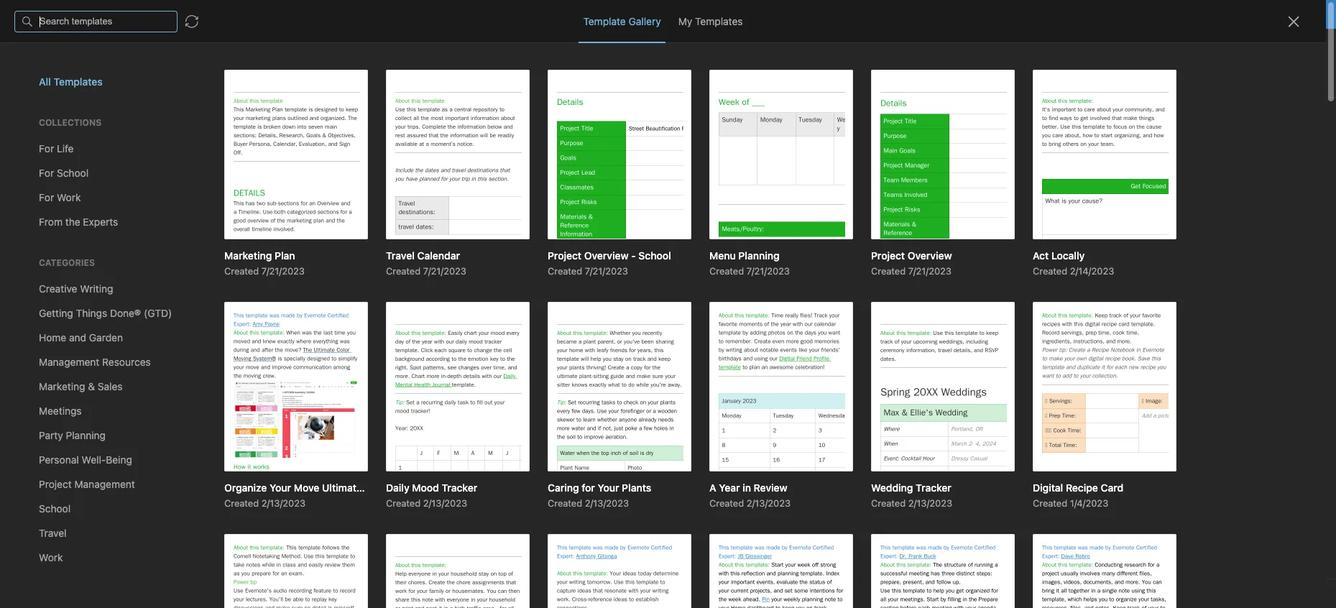 Task type: describe. For each thing, give the bounding box(es) containing it.
try evernote personal for free: sync across all your devices. cancel anytime.
[[453, 8, 816, 20]]

date:
[[62, 141, 86, 153]]

only you
[[1200, 40, 1238, 51]]

devices.
[[700, 8, 739, 20]]

ago for 33 minutes ago
[[110, 328, 125, 339]]

expand note image
[[255, 37, 272, 55]]

add tag image
[[278, 585, 295, 602]]

insert image
[[254, 69, 318, 89]]

you
[[1222, 40, 1238, 51]]

47 minutes ago
[[62, 414, 124, 425]]

lecture
[[62, 111, 98, 123]]

zot
[[78, 156, 94, 169]]

list
[[93, 197, 107, 210]]

course: bio
[[128, 126, 181, 138]]

2 do from the left
[[99, 212, 112, 225]]

sync
[[605, 8, 628, 20]]

51 minutes ago
[[62, 501, 123, 512]]

what
[[176, 156, 200, 169]]

free:
[[576, 8, 600, 20]]

across
[[631, 8, 661, 20]]

1 do from the left
[[62, 212, 75, 225]]

33
[[62, 328, 73, 339]]

ago for 51 minutes ago
[[108, 501, 123, 512]]

your
[[677, 8, 698, 20]]

font color image
[[682, 69, 718, 89]]

first
[[306, 40, 325, 51]]

hour
[[68, 230, 87, 241]]

33 minutes ago
[[62, 328, 125, 339]]

an
[[84, 171, 96, 184]]

anytime.
[[776, 8, 816, 20]]

alignment image
[[925, 69, 960, 89]]

47
[[62, 414, 72, 425]]

minutes for 8
[[70, 158, 102, 169]]

soon
[[115, 212, 138, 225]]

for
[[140, 212, 156, 225]]

ago for 47 minutes ago
[[109, 414, 124, 425]]

minutes for 47
[[75, 414, 107, 425]]

notes for lecture
[[101, 111, 127, 123]]

the
[[158, 212, 173, 225]]

1
[[62, 230, 66, 241]]

future
[[176, 212, 204, 225]]

notebook
[[328, 40, 370, 51]]

untitled for 51
[[62, 456, 100, 468]]

first notebook
[[306, 40, 370, 51]]

class
[[172, 171, 198, 184]]

only
[[1200, 40, 1220, 51]]

0 horizontal spatial is
[[115, 171, 123, 184]]

to-do list do now do soon for the future
[[62, 197, 204, 225]]

share button
[[1249, 35, 1302, 58]]

51
[[62, 501, 71, 512]]



Task type: locate. For each thing, give the bounding box(es) containing it.
professor/speaker:
[[133, 141, 221, 153]]

1 untitled from the top
[[62, 284, 100, 296]]

highlight image
[[787, 69, 822, 89]]

questions
[[96, 156, 143, 169]]

do
[[62, 212, 75, 225], [99, 212, 112, 225]]

notes for 5
[[69, 73, 95, 86]]

is left an
[[203, 156, 211, 169]]

notes up biochemistry:
[[101, 111, 127, 123]]

notes right 5
[[69, 73, 95, 86]]

minutes right 47
[[75, 414, 107, 425]]

minutes
[[70, 158, 102, 169], [75, 328, 107, 339], [75, 414, 107, 425], [74, 501, 106, 512]]

dr.
[[62, 156, 75, 169]]

1 horizontal spatial do
[[99, 212, 112, 225]]

lecture notes biochemistry: course: bio 103 date: 10/25/23 professor/speaker: dr. zot questions notes what is an ion? an ion is summary class notes
[[62, 111, 225, 199]]

personal
[[516, 8, 557, 20]]

ago for 1 hour ago
[[89, 230, 104, 241]]

minutes right "51"
[[74, 501, 106, 512]]

note window element
[[0, 0, 1337, 608]]

1 vertical spatial notes
[[101, 111, 127, 123]]

ion
[[99, 171, 113, 184]]

do down 'to-'
[[62, 212, 75, 225]]

notes down ion?
[[62, 187, 88, 199]]

untitled
[[62, 284, 100, 296], [62, 370, 100, 382], [62, 456, 100, 468]]

1 vertical spatial is
[[115, 171, 123, 184]]

untitled for 33
[[62, 284, 100, 296]]

8 minutes ago
[[62, 158, 120, 169]]

ago right "51"
[[108, 501, 123, 512]]

to-
[[62, 197, 78, 210]]

Note Editor text field
[[0, 0, 1337, 608]]

more image
[[1083, 69, 1127, 89]]

8
[[62, 158, 67, 169]]

first notebook button
[[288, 36, 376, 56]]

an
[[213, 156, 225, 169]]

is
[[203, 156, 211, 169], [115, 171, 123, 184]]

font size image
[[643, 69, 679, 89]]

heading level image
[[495, 69, 569, 89]]

for
[[560, 8, 573, 20]]

minutes for 33
[[75, 328, 107, 339]]

10/25/23
[[89, 141, 130, 153]]

tree
[[0, 139, 43, 529]]

1 vertical spatial untitled
[[62, 370, 100, 382]]

2 untitled from the top
[[62, 370, 100, 382]]

settings image
[[13, 9, 30, 26]]

ago up ion at the left of the page
[[104, 158, 120, 169]]

biochemistry:
[[62, 126, 125, 138]]

2 vertical spatial untitled
[[62, 456, 100, 468]]

1 horizontal spatial is
[[203, 156, 211, 169]]

2 vertical spatial notes
[[62, 187, 88, 199]]

share
[[1262, 40, 1290, 52]]

ago right 33
[[110, 328, 125, 339]]

untitled down 47 minutes ago
[[62, 456, 100, 468]]

untitled down 33 minutes ago
[[62, 370, 100, 382]]

0 vertical spatial notes
[[69, 73, 95, 86]]

all
[[664, 8, 674, 20]]

font family image
[[572, 69, 639, 89]]

minutes up an
[[70, 158, 102, 169]]

0 vertical spatial is
[[203, 156, 211, 169]]

minutes right 33
[[75, 328, 107, 339]]

do
[[78, 197, 90, 210]]

103
[[184, 126, 201, 138]]

notes
[[69, 73, 95, 86], [101, 111, 127, 123], [62, 187, 88, 199]]

is right ion at the left of the page
[[115, 171, 123, 184]]

ion?
[[62, 171, 81, 184]]

3 untitled from the top
[[62, 456, 100, 468]]

ago
[[104, 158, 120, 169], [89, 230, 104, 241], [110, 328, 125, 339], [109, 414, 124, 425], [108, 501, 123, 512]]

notes
[[146, 156, 173, 169]]

summary
[[126, 171, 170, 184]]

try
[[453, 8, 469, 20]]

ago for 8 minutes ago
[[104, 158, 120, 169]]

minutes for 51
[[74, 501, 106, 512]]

thumbnail image
[[169, 282, 232, 345]]

untitled for 47
[[62, 370, 100, 382]]

cancel
[[742, 8, 774, 20]]

add a reminder image
[[253, 585, 270, 602]]

0 vertical spatial untitled
[[62, 284, 100, 296]]

ago right the "hour"
[[89, 230, 104, 241]]

untitled up 33 minutes ago
[[62, 284, 100, 296]]

0 horizontal spatial do
[[62, 212, 75, 225]]

evernote
[[471, 8, 514, 20]]

ago right 47
[[109, 414, 124, 425]]

5
[[60, 73, 67, 86]]

do down list
[[99, 212, 112, 225]]

5 notes
[[60, 73, 95, 86]]

1 hour ago
[[62, 230, 104, 241]]

now
[[78, 212, 97, 225]]



Task type: vqa. For each thing, say whether or not it's contained in the screenshot.
Preview within Choose Default View Option For Images field
no



